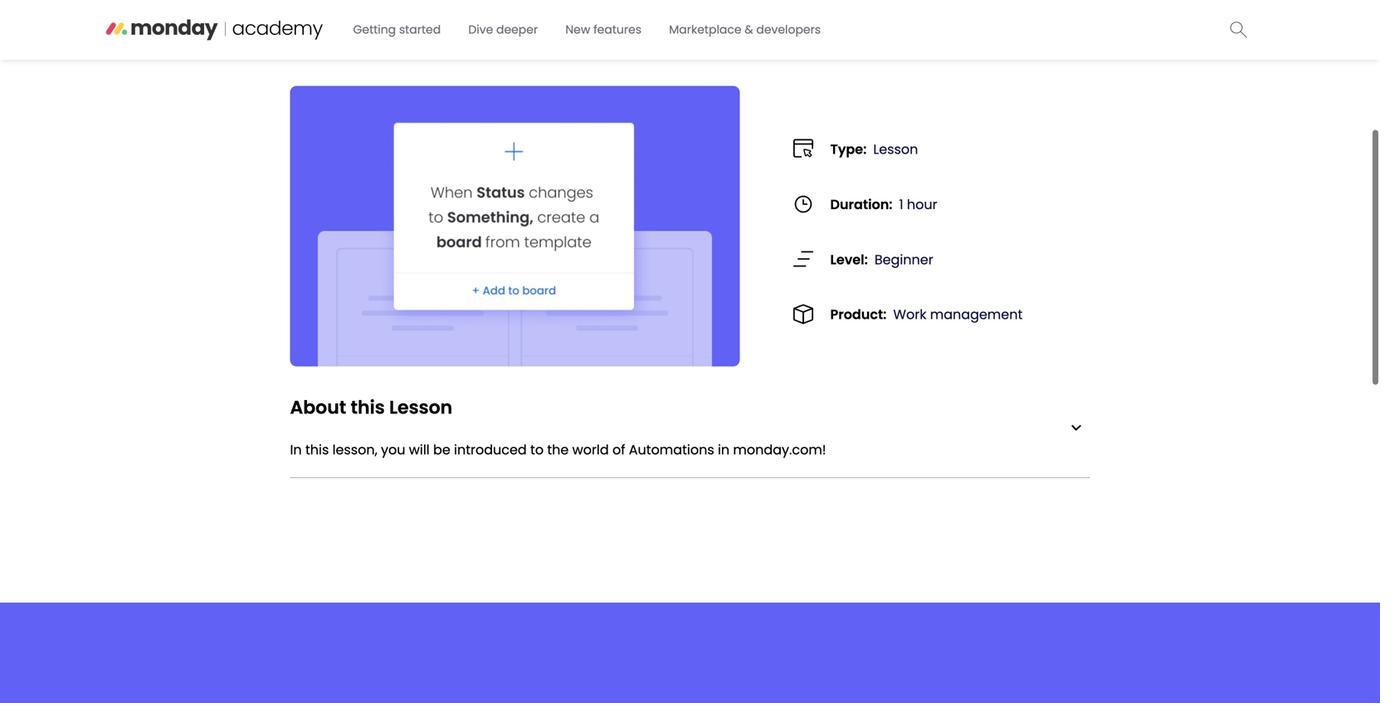 Task type: locate. For each thing, give the bounding box(es) containing it.
of
[[613, 441, 626, 459]]

1 horizontal spatial lesson
[[874, 140, 919, 159]]

0 vertical spatial this
[[351, 395, 385, 420]]

level:
[[831, 250, 868, 269]]

duration:
[[831, 195, 893, 214]]

1 vertical spatial this
[[306, 441, 329, 459]]

duration: 1 hour
[[831, 195, 938, 214]]

beginner
[[875, 250, 934, 269]]

marketplace
[[669, 22, 742, 38]]

lesson
[[874, 140, 919, 159], [389, 395, 453, 420]]

lesson,
[[333, 441, 378, 459]]

management
[[931, 305, 1023, 324]]

new features link
[[556, 15, 652, 44]]

about
[[290, 395, 346, 420]]

this for in
[[306, 441, 329, 459]]

1 horizontal spatial this
[[351, 395, 385, 420]]

deeper
[[497, 22, 538, 38]]

this up "lesson,"
[[351, 395, 385, 420]]

this for about
[[351, 395, 385, 420]]

marketplace & developers
[[669, 22, 821, 38]]

will
[[409, 441, 430, 459]]

lesson up the will on the bottom
[[389, 395, 453, 420]]

monday.com!
[[734, 441, 827, 459]]

you
[[381, 441, 406, 459]]

this
[[351, 395, 385, 420], [306, 441, 329, 459]]

work
[[894, 305, 927, 324]]

0 horizontal spatial lesson
[[389, 395, 453, 420]]

this right in
[[306, 441, 329, 459]]

0 vertical spatial lesson
[[874, 140, 919, 159]]

getting started
[[353, 22, 441, 38]]

lesson right type:
[[874, 140, 919, 159]]

dive deeper link
[[459, 15, 548, 44]]

type:
[[831, 140, 867, 159]]

0 horizontal spatial this
[[306, 441, 329, 459]]



Task type: describe. For each thing, give the bounding box(es) containing it.
the
[[547, 441, 569, 459]]

1
[[900, 195, 904, 214]]

hour
[[907, 195, 938, 214]]

world
[[573, 441, 609, 459]]

started
[[399, 22, 441, 38]]

marketplace & developers link
[[660, 15, 831, 44]]

features
[[594, 22, 642, 38]]

be
[[433, 441, 451, 459]]

new features
[[566, 22, 642, 38]]

product:
[[831, 305, 887, 324]]

product: work management
[[831, 305, 1023, 324]]

getting
[[353, 22, 396, 38]]

1 vertical spatial lesson
[[389, 395, 453, 420]]

developers
[[757, 22, 821, 38]]

search logo image
[[1231, 21, 1248, 38]]

about this lesson
[[290, 395, 453, 420]]

&
[[745, 22, 754, 38]]

monday.com logo image
[[1072, 425, 1082, 431]]

academy logo image
[[105, 13, 339, 42]]

to
[[531, 441, 544, 459]]

automations
[[629, 441, 715, 459]]

type: lesson
[[831, 140, 919, 159]]

level: beginner
[[831, 250, 934, 269]]

new
[[566, 22, 591, 38]]

in this lesson, you will be introduced to the world of automations in monday.com!
[[290, 441, 827, 459]]

dive deeper
[[469, 22, 538, 38]]

getting started link
[[343, 15, 451, 44]]

in
[[290, 441, 302, 459]]

introduced
[[454, 441, 527, 459]]

in
[[718, 441, 730, 459]]

dive
[[469, 22, 493, 38]]



Task type: vqa. For each thing, say whether or not it's contained in the screenshot.
lesson to the top
yes



